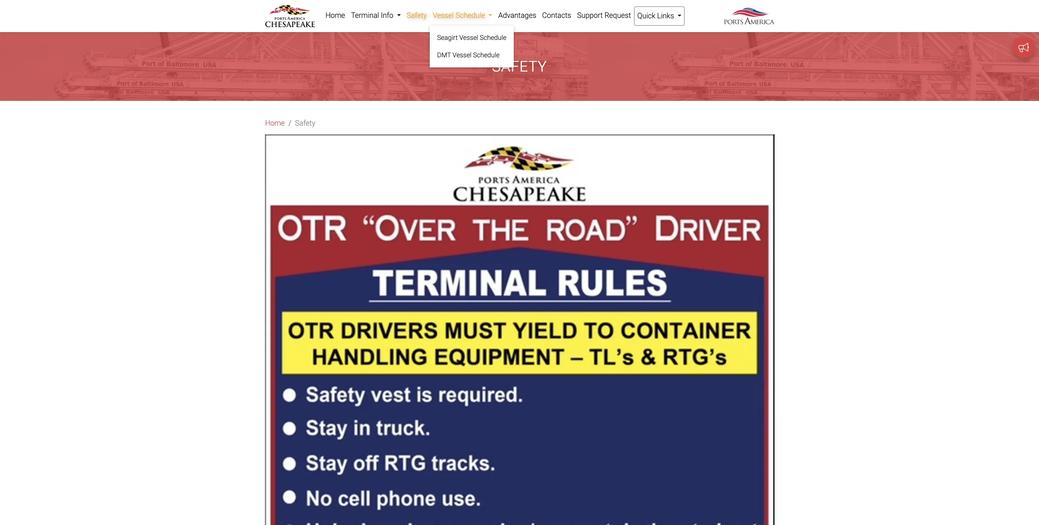 Task type: describe. For each thing, give the bounding box(es) containing it.
dmt
[[437, 51, 451, 59]]

seagirt vessel schedule
[[437, 34, 507, 42]]

terminal
[[351, 11, 379, 20]]

advantages
[[498, 11, 537, 20]]

0 vertical spatial schedule
[[456, 11, 485, 20]]

seagirt
[[437, 34, 458, 42]]

quick links link
[[634, 6, 685, 26]]

terminal info link
[[348, 6, 404, 25]]

support
[[577, 11, 603, 20]]

schedule for seagirt vessel schedule
[[480, 34, 507, 42]]

home for the bottom home link
[[265, 119, 285, 128]]

contacts link
[[539, 6, 574, 25]]

support request link
[[574, 6, 634, 25]]

quick
[[638, 11, 656, 20]]

2 vertical spatial safety
[[295, 119, 315, 128]]

vessel schedule
[[433, 11, 487, 20]]

0 vertical spatial vessel
[[433, 11, 454, 20]]

vessel for seagirt
[[459, 34, 478, 42]]

quick links
[[638, 11, 676, 20]]



Task type: locate. For each thing, give the bounding box(es) containing it.
links
[[657, 11, 674, 20]]

schedule up seagirt vessel schedule
[[456, 11, 485, 20]]

2 horizontal spatial safety
[[492, 58, 547, 75]]

1 horizontal spatial safety
[[407, 11, 427, 20]]

schedule up dmt vessel schedule link at the top left of page
[[480, 34, 507, 42]]

dmt vessel schedule
[[437, 51, 500, 59]]

contacts
[[542, 11, 571, 20]]

home link
[[323, 6, 348, 25], [265, 118, 285, 129]]

schedule
[[456, 11, 485, 20], [480, 34, 507, 42], [473, 51, 500, 59]]

2 vertical spatial schedule
[[473, 51, 500, 59]]

advantages link
[[496, 6, 539, 25]]

1 vertical spatial vessel
[[459, 34, 478, 42]]

request
[[605, 11, 631, 20]]

otr driver terminal rules image
[[265, 135, 775, 526]]

vessel for dmt
[[453, 51, 472, 59]]

info
[[381, 11, 394, 20]]

1 horizontal spatial home link
[[323, 6, 348, 25]]

1 vertical spatial safety
[[492, 58, 547, 75]]

safety
[[407, 11, 427, 20], [492, 58, 547, 75], [295, 119, 315, 128]]

support request
[[577, 11, 631, 20]]

dmt vessel schedule link
[[434, 47, 510, 64]]

terminal info
[[351, 11, 395, 20]]

home for rightmost home link
[[326, 11, 345, 20]]

home
[[326, 11, 345, 20], [265, 119, 285, 128]]

vessel right dmt
[[453, 51, 472, 59]]

2 vertical spatial vessel
[[453, 51, 472, 59]]

0 vertical spatial safety
[[407, 11, 427, 20]]

schedule for dmt vessel schedule
[[473, 51, 500, 59]]

vessel up seagirt
[[433, 11, 454, 20]]

vessel up dmt vessel schedule
[[459, 34, 478, 42]]

schedule down 'seagirt vessel schedule' link
[[473, 51, 500, 59]]

0 vertical spatial home
[[326, 11, 345, 20]]

seagirt vessel schedule link
[[434, 29, 510, 47]]

0 vertical spatial home link
[[323, 6, 348, 25]]

0 horizontal spatial home
[[265, 119, 285, 128]]

0 horizontal spatial safety
[[295, 119, 315, 128]]

1 vertical spatial home link
[[265, 118, 285, 129]]

vessel
[[433, 11, 454, 20], [459, 34, 478, 42], [453, 51, 472, 59]]

safety link
[[404, 6, 430, 25]]

1 vertical spatial home
[[265, 119, 285, 128]]

1 horizontal spatial home
[[326, 11, 345, 20]]

0 horizontal spatial home link
[[265, 118, 285, 129]]

vessel schedule link
[[430, 6, 496, 25]]

1 vertical spatial schedule
[[480, 34, 507, 42]]



Task type: vqa. For each thing, say whether or not it's contained in the screenshot.
The Seagirt main gate will be extended to 5:30 PM on Wednesday, October 18th.  No exports or reefers during extended hours. link
no



